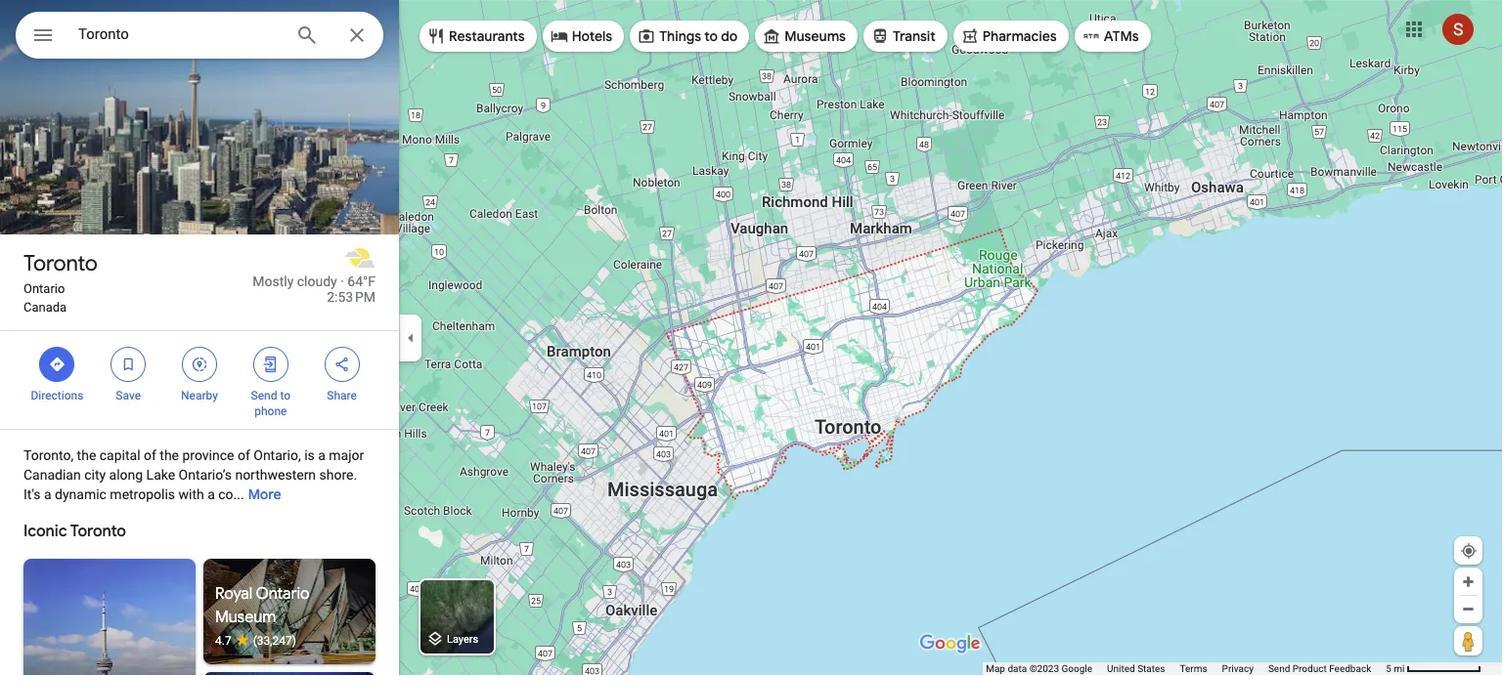 Task type: describe. For each thing, give the bounding box(es) containing it.
google maps element
[[0, 0, 1502, 676]]

64°f
[[347, 274, 376, 289]]

privacy button
[[1222, 663, 1254, 676]]

art gallery of ontario · 4.7 stars · 15,806 reviews · famous canadian art & gehry renovation image
[[203, 673, 376, 676]]

co...
[[218, 487, 244, 503]]


[[31, 22, 55, 49]]

directions
[[31, 389, 83, 403]]

product
[[1293, 664, 1327, 675]]

city
[[84, 467, 106, 483]]

1 vertical spatial toronto
[[70, 522, 126, 542]]

map
[[986, 664, 1005, 675]]

dynamic
[[55, 487, 107, 503]]

send for send to phone
[[251, 389, 277, 403]]

is
[[304, 448, 315, 464]]

data
[[1008, 664, 1027, 675]]

phone
[[254, 405, 287, 419]]

ontario,
[[254, 448, 301, 464]]

museums button
[[755, 13, 858, 60]]

pharmacies button
[[953, 13, 1069, 60]]

feedback
[[1329, 664, 1371, 675]]

cloudy
[[297, 274, 337, 289]]

©2023
[[1029, 664, 1059, 675]]

canada
[[23, 300, 67, 315]]

shore.
[[319, 467, 357, 483]]

0 vertical spatial toronto
[[23, 250, 98, 278]]

united states button
[[1107, 663, 1165, 676]]

hotels
[[572, 27, 612, 45]]

atms
[[1104, 27, 1139, 45]]

iconic toronto
[[23, 522, 126, 542]]

nearby
[[181, 389, 218, 403]]

2 the from the left
[[160, 448, 179, 464]]

4.7
[[215, 635, 231, 648]]

united
[[1107, 664, 1135, 675]]

do
[[721, 27, 738, 45]]

5 mi
[[1386, 664, 1405, 675]]

capital
[[100, 448, 140, 464]]

5
[[1386, 664, 1391, 675]]

collapse side panel image
[[400, 327, 421, 349]]

show your location image
[[1460, 543, 1478, 560]]

lake
[[146, 467, 175, 483]]


[[262, 354, 279, 376]]

atms button
[[1074, 13, 1151, 60]]

along
[[109, 467, 143, 483]]

more
[[248, 486, 281, 504]]

(33,247)
[[253, 635, 296, 648]]

restaurants
[[449, 27, 525, 45]]

ontario for royal
[[256, 585, 310, 604]]

transit
[[893, 27, 936, 45]]

footer inside the google maps element
[[986, 663, 1386, 676]]

northwestern
[[235, 467, 316, 483]]

united states
[[1107, 664, 1165, 675]]

terms
[[1180, 664, 1207, 675]]

museum
[[215, 608, 276, 628]]

2:53 pm
[[327, 289, 376, 305]]

hotels button
[[542, 13, 624, 60]]

none field inside toronto field
[[78, 22, 280, 46]]



Task type: locate. For each thing, give the bounding box(es) containing it.
privacy
[[1222, 664, 1254, 675]]

ontario's
[[179, 467, 232, 483]]

0 horizontal spatial send
[[251, 389, 277, 403]]

1 horizontal spatial the
[[160, 448, 179, 464]]

province
[[182, 448, 234, 464]]

ontario inside toronto ontario canada
[[23, 282, 65, 296]]

states
[[1137, 664, 1165, 675]]

canadian
[[23, 467, 81, 483]]

google account: sheryl atherton  
(sheryl.atherton@adept.ai) image
[[1442, 13, 1474, 45]]

mi
[[1394, 664, 1405, 675]]

4.7 stars 33,247 reviews image
[[215, 634, 364, 649]]

to up phone
[[280, 389, 290, 403]]

toronto up canada
[[23, 250, 98, 278]]

iconic
[[23, 522, 67, 542]]

the up city
[[77, 448, 96, 464]]

1 horizontal spatial ontario
[[256, 585, 310, 604]]

1 vertical spatial to
[[280, 389, 290, 403]]

1 horizontal spatial of
[[238, 448, 250, 464]]

ontario up canada
[[23, 282, 65, 296]]

more button
[[248, 470, 281, 519]]

send product feedback button
[[1268, 663, 1371, 676]]

toronto weather image
[[344, 243, 376, 274]]

toronto,
[[23, 448, 73, 464]]

mostly
[[253, 274, 294, 289]]

toronto
[[23, 250, 98, 278], [70, 522, 126, 542]]

0 horizontal spatial ontario
[[23, 282, 65, 296]]

Toronto field
[[16, 12, 383, 59]]

pharmacies
[[983, 27, 1057, 45]]

1 vertical spatial send
[[1268, 664, 1290, 675]]

ontario up museum
[[256, 585, 310, 604]]

actions for toronto region
[[0, 332, 399, 429]]

things
[[659, 27, 701, 45]]

a right it's at the left bottom
[[44, 487, 51, 503]]

1 of from the left
[[144, 448, 156, 464]]

 search field
[[16, 12, 383, 63]]

send inside "button"
[[1268, 664, 1290, 675]]

it's
[[23, 487, 41, 503]]

a right with
[[208, 487, 215, 503]]

1 horizontal spatial send
[[1268, 664, 1290, 675]]

0 horizontal spatial of
[[144, 448, 156, 464]]

things to do button
[[630, 13, 749, 60]]

footer
[[986, 663, 1386, 676]]

send to phone
[[251, 389, 290, 419]]

toronto ontario canada
[[23, 250, 98, 315]]

1 horizontal spatial a
[[208, 487, 215, 503]]

None field
[[78, 22, 280, 46]]

to
[[704, 27, 718, 45], [280, 389, 290, 403]]

footer containing map data ©2023 google
[[986, 663, 1386, 676]]

to for do
[[704, 27, 718, 45]]

map data ©2023 google
[[986, 664, 1092, 675]]

the up lake
[[160, 448, 179, 464]]

ontario
[[23, 282, 65, 296], [256, 585, 310, 604]]

0 vertical spatial to
[[704, 27, 718, 45]]

major
[[329, 448, 364, 464]]

show street view coverage image
[[1454, 627, 1483, 656]]

zoom in image
[[1461, 575, 1476, 590]]

send
[[251, 389, 277, 403], [1268, 664, 1290, 675]]

restaurants button
[[420, 13, 537, 60]]

save
[[116, 389, 141, 403]]

a right is on the left
[[318, 448, 325, 464]]

send product feedback
[[1268, 664, 1371, 675]]

0 horizontal spatial the
[[77, 448, 96, 464]]


[[119, 354, 137, 376]]

1 the from the left
[[77, 448, 96, 464]]

send left product
[[1268, 664, 1290, 675]]

the
[[77, 448, 96, 464], [160, 448, 179, 464]]

zoom out image
[[1461, 602, 1476, 617]]

of
[[144, 448, 156, 464], [238, 448, 250, 464]]

share
[[327, 389, 357, 403]]

museums
[[785, 27, 846, 45]]

ontario inside royal ontario museum
[[256, 585, 310, 604]]

2 of from the left
[[238, 448, 250, 464]]

0 horizontal spatial a
[[44, 487, 51, 503]]

toronto, the capital of the province of ontario, is a major canadian city along lake ontario's northwestern shore. it's a dynamic metropolis with a co...
[[23, 448, 364, 503]]

a
[[318, 448, 325, 464], [44, 487, 51, 503], [208, 487, 215, 503]]

send up phone
[[251, 389, 277, 403]]


[[48, 354, 66, 376]]

royal
[[215, 585, 252, 604]]

send inside send to phone
[[251, 389, 277, 403]]

 button
[[16, 12, 70, 63]]

terms button
[[1180, 663, 1207, 676]]

5 mi button
[[1386, 664, 1482, 675]]

toronto main content
[[0, 0, 399, 676]]

0 horizontal spatial to
[[280, 389, 290, 403]]

layers
[[447, 634, 478, 647]]

to inside button
[[704, 27, 718, 45]]

transit button
[[863, 13, 947, 60]]

0 vertical spatial ontario
[[23, 282, 65, 296]]

royal ontario museum
[[215, 585, 310, 628]]

of left ontario,
[[238, 448, 250, 464]]

2 horizontal spatial a
[[318, 448, 325, 464]]

of up lake
[[144, 448, 156, 464]]

to left 'do' at top left
[[704, 27, 718, 45]]

metropolis
[[110, 487, 175, 503]]

toronto down dynamic
[[70, 522, 126, 542]]

1 horizontal spatial to
[[704, 27, 718, 45]]

to for phone
[[280, 389, 290, 403]]

ontario for toronto
[[23, 282, 65, 296]]


[[333, 354, 351, 376]]

1 vertical spatial ontario
[[256, 585, 310, 604]]

things to do
[[659, 27, 738, 45]]

0 vertical spatial send
[[251, 389, 277, 403]]

with
[[178, 487, 204, 503]]

to inside send to phone
[[280, 389, 290, 403]]


[[191, 354, 208, 376]]

google
[[1062, 664, 1092, 675]]

·
[[340, 274, 344, 289]]

mostly cloudy · 64°f 2:53 pm
[[253, 274, 376, 305]]

send for send product feedback
[[1268, 664, 1290, 675]]



Task type: vqa. For each thing, say whether or not it's contained in the screenshot.


